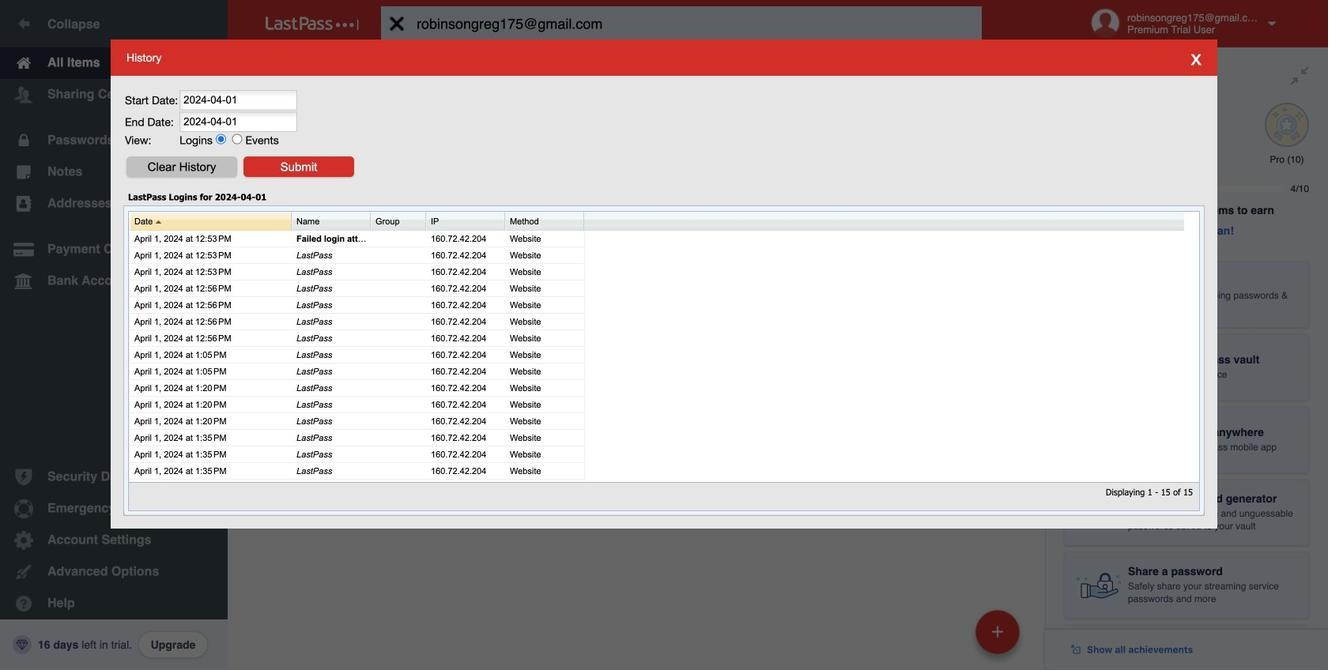 Task type: describe. For each thing, give the bounding box(es) containing it.
vault options navigation
[[228, 47, 1046, 95]]

lastpass image
[[266, 17, 359, 31]]

Search search field
[[381, 6, 1013, 41]]

clear search image
[[381, 6, 413, 41]]

new item image
[[993, 627, 1004, 638]]

search my vault text field
[[381, 6, 1013, 41]]



Task type: vqa. For each thing, say whether or not it's contained in the screenshot.
text field
no



Task type: locate. For each thing, give the bounding box(es) containing it.
new item navigation
[[970, 606, 1030, 671]]

main navigation navigation
[[0, 0, 228, 671]]



